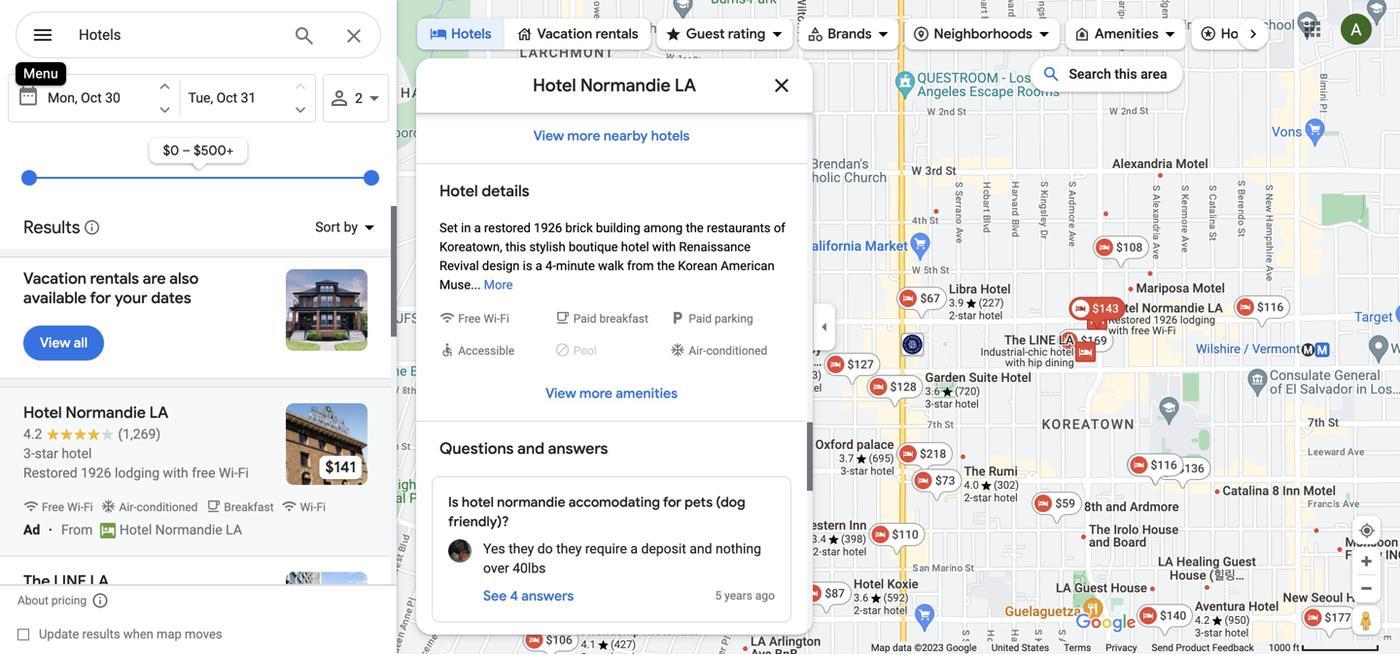 Task type: describe. For each thing, give the bounding box(es) containing it.
privacy button
[[1106, 642, 1138, 655]]

$10
[[900, 46, 923, 62]]

details
[[482, 181, 530, 201]]

breakfast for free breakfast
[[474, 46, 531, 62]]

brick
[[566, 221, 593, 235]]

4-star hotel for only $26 more
[[604, 46, 783, 62]]

hotel for hotel details
[[440, 181, 478, 201]]

feedback
[[1213, 642, 1255, 654]]

ft
[[1294, 642, 1300, 654]]

view all
[[40, 335, 88, 352]]

mi for 0.4
[[786, 73, 801, 89]]

amenities button
[[1066, 13, 1186, 55]]

accomodating
[[569, 494, 660, 512]]

footer inside "google maps" element
[[871, 642, 1269, 655]]

fi
[[500, 312, 509, 326]]

view for view more amenities
[[546, 385, 576, 403]]

free wi-fi available image
[[440, 310, 551, 327]]

for inside vacation rentals are also available for your dates
[[90, 288, 111, 308]]

rating
[[728, 25, 766, 43]]

a inside yes they do they require a deposit and nothing over 40lbs
[[631, 541, 638, 557]]

update results when map moves
[[39, 627, 222, 642]]

 guest rating
[[665, 23, 766, 44]]

4
[[510, 588, 518, 606]]

neighborhoods button
[[905, 13, 1060, 55]]

Vacation rentals radio
[[504, 18, 651, 50]]

among
[[644, 221, 683, 235]]

4- inside set in a restored 1926 brick building among the restaurants of koreatown, this stylish boutique hotel with renaissance revival design is a 4-minute walk from the korean american muse...
[[546, 259, 556, 273]]

0.1
[[604, 73, 623, 89]]

available
[[23, 288, 87, 308]]

years
[[725, 589, 753, 603]]

walk
[[598, 259, 624, 273]]

zoom out image
[[1360, 582, 1374, 596]]

and inside yes they do they require a deposit and nothing over 40lbs
[[690, 541, 713, 557]]

free wi-fi
[[458, 312, 509, 326]]

brands
[[828, 25, 872, 43]]

about pricing image
[[92, 592, 109, 610]]

 button
[[16, 12, 70, 62]]

normandie
[[497, 494, 566, 512]]

restored
[[484, 221, 531, 235]]

in
[[461, 221, 471, 235]]

less
[[926, 46, 951, 62]]

monday, october 30 to tuesday, october 31 group
[[8, 74, 316, 123]]

5
[[715, 589, 722, 603]]

tue,
[[188, 90, 213, 106]]

accessible
[[458, 344, 515, 358]]

also
[[764, 46, 791, 62]]

data
[[893, 642, 912, 654]]

friendly)?
[[448, 514, 509, 531]]

2 they from the left
[[557, 541, 582, 557]]

amenities
[[616, 385, 678, 403]]

0.4
[[764, 73, 782, 89]]

nearby
[[604, 127, 648, 145]]

area
[[1141, 66, 1168, 82]]

for inside "is hotel normandie accomodating for pets (dog friendly)?"
[[663, 494, 682, 512]]

free for free breakfast
[[445, 46, 471, 62]]

united states
[[992, 642, 1050, 654]]

questions
[[440, 439, 514, 459]]

for down 
[[676, 46, 693, 62]]

with
[[653, 240, 676, 254]]

set check in one day earlier image
[[156, 78, 174, 95]]

moves
[[185, 627, 222, 642]]

hotel for hotel normandie la
[[533, 74, 576, 97]]

5 years ago
[[715, 589, 775, 603]]

united states button
[[992, 642, 1050, 655]]

paid parking
[[689, 312, 754, 326]]

0 vertical spatial and
[[518, 439, 545, 459]]

mi for 0.1
[[626, 73, 642, 89]]

away for 0.4 mi away
[[804, 73, 836, 89]]

view all button
[[23, 320, 104, 367]]

when
[[123, 627, 154, 642]]

vacation inside vacation rentals are also available for your dates
[[23, 269, 86, 289]]

answers for questions and answers
[[548, 439, 608, 459]]

more button
[[484, 276, 513, 295]]

dates
[[151, 288, 191, 308]]

Hotels radio
[[417, 18, 504, 50]]

set in a restored 1926 brick building among the restaurants of koreatown, this stylish boutique hotel with renaissance revival design is a 4-minute walk from the korean american muse...
[[440, 221, 786, 292]]

0 vertical spatial more
[[751, 46, 783, 62]]

1000
[[1269, 642, 1291, 654]]

map
[[157, 627, 182, 642]]

a right is
[[536, 259, 543, 273]]

is
[[523, 259, 533, 273]]

nothing
[[716, 541, 762, 557]]

ago
[[756, 589, 775, 603]]

 vacation rentals
[[516, 23, 639, 45]]

all
[[74, 335, 88, 352]]

more
[[484, 278, 513, 292]]

2 star from the left
[[816, 46, 840, 62]]

rentals inside  vacation rentals
[[596, 25, 639, 43]]

is hotel normandie accomodating for pets (dog friendly)?
[[448, 494, 746, 531]]

google account: angela cha  
(angela.cha@adept.ai) image
[[1341, 14, 1373, 45]]

sort
[[315, 219, 341, 235]]

more for view more nearby hotels
[[568, 127, 601, 145]]

view more nearby hotels button
[[514, 113, 709, 160]]

more for view more amenities
[[580, 385, 613, 403]]

$0 – $500+
[[163, 142, 234, 160]]

search this area button
[[1031, 56, 1183, 92]]

a left 3-
[[794, 46, 801, 62]]

pool unavailable image
[[555, 342, 666, 359]]

brands button
[[799, 13, 899, 55]]

is
[[448, 494, 459, 512]]

also a 3-star hotel, for $10 less
[[764, 46, 951, 62]]

zoom in image
[[1360, 554, 1374, 569]]

terms button
[[1064, 642, 1092, 655]]

1 horizontal spatial the
[[686, 221, 704, 235]]

answers for see 4 answers
[[522, 588, 574, 606]]

free for free wi-fi
[[458, 312, 481, 326]]

la
[[675, 74, 696, 97]]

 hotel class
[[1200, 23, 1290, 44]]

also
[[170, 269, 199, 289]]

view more nearby hotels
[[534, 127, 690, 145]]

oct for mon,
[[81, 90, 102, 106]]

hotel details
[[440, 181, 530, 201]]

hotel inside  hotel class
[[1221, 25, 1255, 43]]

air-conditioned available image
[[670, 342, 782, 359]]

from
[[627, 259, 654, 273]]

your
[[115, 288, 147, 308]]

paid parking available image
[[670, 310, 782, 327]]



Task type: vqa. For each thing, say whether or not it's contained in the screenshot.
0.4
yes



Task type: locate. For each thing, give the bounding box(es) containing it.
this left area
[[1115, 66, 1138, 82]]

oct
[[81, 90, 102, 106], [217, 90, 238, 106]]

answers down 40lbs
[[522, 588, 574, 606]]

free down the  hotels
[[445, 46, 471, 62]]

away for 0.1 mi away
[[645, 73, 676, 89]]

this
[[1115, 66, 1138, 82], [506, 240, 526, 254]]

require
[[585, 541, 627, 557]]

1 vertical spatial this
[[506, 240, 526, 254]]

1 horizontal spatial 4-
[[604, 46, 615, 62]]

next page image
[[1245, 25, 1263, 43]]

1 they from the left
[[509, 541, 534, 557]]

for left the pets
[[663, 494, 682, 512]]

free breakfast
[[445, 46, 531, 62]]

1 oct from the left
[[81, 90, 102, 106]]

this inside the search this area button
[[1115, 66, 1138, 82]]

they right do
[[557, 541, 582, 557]]

results
[[23, 216, 80, 239]]

google maps element
[[0, 0, 1401, 655]]

0 vertical spatial breakfast
[[474, 46, 531, 62]]

of
[[774, 221, 786, 235]]

1 horizontal spatial rentals
[[596, 25, 639, 43]]

0 horizontal spatial oct
[[81, 90, 102, 106]]

1 horizontal spatial hotel
[[533, 74, 576, 97]]

1 horizontal spatial paid
[[689, 312, 712, 326]]

view for view more nearby hotels
[[534, 127, 564, 145]]

footer containing map data ©2023 google
[[871, 642, 1269, 655]]

2 vertical spatial view
[[546, 385, 576, 403]]

hotel
[[1221, 25, 1255, 43], [533, 74, 576, 97], [440, 181, 478, 201]]

free left wi-
[[458, 312, 481, 326]]

restaurants
[[707, 221, 771, 235]]

view inside button
[[40, 335, 71, 352]]

oct left '30'
[[81, 90, 102, 106]]

–
[[182, 142, 191, 160]]

building
[[596, 221, 641, 235]]

results main content
[[0, 70, 397, 655]]

for left your
[[90, 288, 111, 308]]

hotel,
[[843, 46, 876, 62]]

oct for tue,
[[217, 90, 238, 106]]

update
[[39, 627, 79, 642]]

pool
[[574, 344, 597, 358]]

1 horizontal spatial this
[[1115, 66, 1138, 82]]

revival
[[440, 259, 479, 273]]

Update results when map moves checkbox
[[18, 623, 222, 647]]

0 horizontal spatial 4-
[[546, 259, 556, 273]]

1 vertical spatial view
[[40, 335, 71, 352]]

hotel up friendly)?
[[462, 494, 494, 512]]

1 horizontal spatial away
[[804, 73, 836, 89]]


[[430, 23, 447, 45]]

the up renaissance
[[686, 221, 704, 235]]

yes they do they require a deposit and nothing over 40lbs
[[483, 541, 762, 577]]

1 horizontal spatial mi
[[786, 73, 801, 89]]

view down pool
[[546, 385, 576, 403]]

0 horizontal spatial paid
[[574, 312, 597, 326]]

1 vertical spatial hotel
[[533, 74, 576, 97]]

hotel down toggle lodging type option group
[[533, 74, 576, 97]]

rentals inside vacation rentals are also available for your dates
[[90, 269, 139, 289]]

$0
[[163, 142, 179, 160]]

paid breakfast
[[574, 312, 649, 326]]

1 vertical spatial answers
[[522, 588, 574, 606]]

star down brands
[[816, 46, 840, 62]]

united
[[992, 642, 1020, 654]]

1 horizontal spatial breakfast
[[600, 312, 649, 326]]

set check out one day later image
[[292, 101, 309, 119]]

0 vertical spatial hotel
[[642, 46, 673, 62]]

they up 40lbs
[[509, 541, 534, 557]]

2
[[355, 90, 363, 106]]

free
[[445, 46, 471, 62], [458, 312, 481, 326]]

wi-
[[484, 312, 500, 326]]

design
[[482, 259, 520, 273]]

0 vertical spatial rentals
[[596, 25, 639, 43]]

40lbs
[[513, 561, 546, 577]]

0 horizontal spatial the
[[657, 259, 675, 273]]

paid breakfast available image
[[555, 310, 666, 327]]

0 horizontal spatial hotel
[[440, 181, 478, 201]]

hotel inside "is hotel normandie accomodating for pets (dog friendly)?"
[[462, 494, 494, 512]]

air-conditioned
[[689, 344, 768, 358]]

breakfast down 
[[474, 46, 531, 62]]

pets
[[685, 494, 713, 512]]

1 horizontal spatial vacation
[[537, 25, 593, 43]]

none field inside hotels "field"
[[79, 23, 277, 47]]

star up the 0.1 mi away
[[615, 46, 639, 62]]

1 paid from the left
[[574, 312, 597, 326]]

1 vertical spatial free
[[458, 312, 481, 326]]

more inside button
[[568, 127, 601, 145]]

paid for paid parking
[[689, 312, 712, 326]]

more inside 'button'
[[580, 385, 613, 403]]

0 horizontal spatial mi
[[626, 73, 642, 89]]


[[1200, 23, 1218, 44]]

muse...
[[440, 278, 481, 292]]

0 vertical spatial the
[[686, 221, 704, 235]]

view left nearby
[[534, 127, 564, 145]]

hotels
[[651, 127, 690, 145]]

2 vertical spatial more
[[580, 385, 613, 403]]

1 away from the left
[[645, 73, 676, 89]]

paid up pool
[[574, 312, 597, 326]]

0 vertical spatial hotel
[[1221, 25, 1255, 43]]

the
[[686, 221, 704, 235], [657, 259, 675, 273]]

1 vertical spatial breakfast
[[600, 312, 649, 326]]

0 horizontal spatial and
[[518, 439, 545, 459]]

1 vertical spatial more
[[568, 127, 601, 145]]

hotel up in
[[440, 181, 478, 201]]

renaissance
[[679, 240, 751, 254]]

questions and answers
[[440, 439, 608, 459]]

and up "normandie"
[[518, 439, 545, 459]]

hotel normandie la
[[533, 74, 696, 97]]

Hotels field
[[16, 12, 381, 59]]

vacation right 
[[537, 25, 593, 43]]

$26
[[725, 46, 748, 62]]

map data ©2023 google
[[871, 642, 977, 654]]

footer
[[871, 642, 1269, 655]]

 hotels
[[430, 23, 492, 45]]

hotel normandie la main content
[[416, 0, 1401, 655]]

collapse side panel image
[[814, 317, 836, 338]]

1 vertical spatial and
[[690, 541, 713, 557]]

view inside 'button'
[[546, 385, 576, 403]]

view inside button
[[534, 127, 564, 145]]

1 mi from the left
[[626, 73, 642, 89]]

air-
[[689, 344, 707, 358]]

0 horizontal spatial they
[[509, 541, 534, 557]]

1 vertical spatial rentals
[[90, 269, 139, 289]]

see
[[483, 588, 507, 606]]

None field
[[79, 23, 277, 47]]


[[31, 21, 54, 49]]

1 vertical spatial hotel
[[621, 240, 649, 254]]

1 horizontal spatial oct
[[217, 90, 238, 106]]

class
[[1258, 25, 1290, 43]]

away down 4-star hotel for only $26 more
[[645, 73, 676, 89]]


[[665, 23, 682, 44]]

0 vertical spatial free
[[445, 46, 471, 62]]

vacation rentals are also available for your dates
[[23, 269, 199, 308]]

set
[[440, 221, 458, 235]]

a right in
[[474, 221, 481, 235]]

2 vertical spatial hotel
[[440, 181, 478, 201]]

show street view coverage image
[[1353, 606, 1381, 635]]

1 horizontal spatial they
[[557, 541, 582, 557]]

breakfast inside image
[[600, 312, 649, 326]]

vacation down the results
[[23, 269, 86, 289]]

2 away from the left
[[804, 73, 836, 89]]

accessible available image
[[440, 342, 551, 359]]

stylish
[[530, 240, 566, 254]]

terms
[[1064, 642, 1092, 654]]

0 horizontal spatial vacation
[[23, 269, 86, 289]]

set check out one day earlier image
[[292, 78, 309, 95]]

more down pool
[[580, 385, 613, 403]]

guest
[[686, 25, 725, 43]]

away
[[645, 73, 676, 89], [804, 73, 836, 89]]

vacation
[[537, 25, 593, 43], [23, 269, 86, 289]]

yes
[[483, 541, 505, 557]]

available filters for this search region
[[403, 13, 1401, 55]]

1 vertical spatial vacation
[[23, 269, 86, 289]]

boutique
[[569, 240, 618, 254]]

away down 3-
[[804, 73, 836, 89]]

1 horizontal spatial and
[[690, 541, 713, 557]]

0 horizontal spatial breakfast
[[474, 46, 531, 62]]

4- up 0.1
[[604, 46, 615, 62]]

toggle lodging type option group
[[417, 18, 651, 50]]

show your location image
[[1359, 522, 1376, 540]]


[[516, 23, 534, 45]]

results for hotels feed
[[0, 204, 397, 655]]

0 vertical spatial this
[[1115, 66, 1138, 82]]

view more amenities
[[546, 385, 678, 403]]

0 horizontal spatial away
[[645, 73, 676, 89]]

hotel down 
[[642, 46, 673, 62]]

more up 0.4
[[751, 46, 783, 62]]

free inside image
[[458, 312, 481, 326]]

4-
[[604, 46, 615, 62], [546, 259, 556, 273]]

0 vertical spatial view
[[534, 127, 564, 145]]

mon, oct 30
[[48, 90, 120, 106]]

this down restored
[[506, 240, 526, 254]]

mi right 0.4
[[786, 73, 801, 89]]

hotel right 
[[1221, 25, 1255, 43]]

mi right 0.1
[[626, 73, 642, 89]]

(dog
[[716, 494, 746, 512]]

1 vertical spatial the
[[657, 259, 675, 273]]

oct left 31
[[217, 90, 238, 106]]

tue, oct 31
[[188, 90, 256, 106]]

0 horizontal spatial this
[[506, 240, 526, 254]]

minute
[[556, 259, 595, 273]]

more left nearby
[[568, 127, 601, 145]]

1926
[[534, 221, 562, 235]]

1 horizontal spatial star
[[816, 46, 840, 62]]

answers
[[548, 439, 608, 459], [522, 588, 574, 606]]

3-
[[805, 46, 816, 62]]

breakfast up pool unavailable image
[[600, 312, 649, 326]]

the down the with in the left top of the page
[[657, 259, 675, 273]]

2 horizontal spatial hotel
[[1221, 25, 1255, 43]]

paid for paid breakfast
[[574, 312, 597, 326]]

a
[[794, 46, 801, 62], [474, 221, 481, 235], [536, 259, 543, 273], [631, 541, 638, 557]]

hotel up from
[[621, 240, 649, 254]]

vacation inside  vacation rentals
[[537, 25, 593, 43]]

paid up air-
[[689, 312, 712, 326]]

rentals left are
[[90, 269, 139, 289]]

price per night region
[[8, 123, 389, 206]]

rentals up 0.1
[[596, 25, 639, 43]]

a right the require
[[631, 541, 638, 557]]

hotel inside set in a restored 1926 brick building among the restaurants of koreatown, this stylish boutique hotel with renaissance revival design is a 4-minute walk from the korean american muse...
[[621, 240, 649, 254]]

 search field
[[16, 12, 381, 62]]

2 vertical spatial hotel
[[462, 494, 494, 512]]

view left all
[[40, 335, 71, 352]]

send product feedback button
[[1152, 642, 1255, 655]]

30
[[105, 90, 120, 106]]

koreatown,
[[440, 240, 503, 254]]

4- down stylish
[[546, 259, 556, 273]]

hotels
[[451, 25, 492, 43]]

map
[[871, 642, 891, 654]]

0 horizontal spatial rentals
[[90, 269, 139, 289]]

set check in one day later image
[[156, 101, 174, 119]]

1 star from the left
[[615, 46, 639, 62]]

answers down view more amenities
[[548, 439, 608, 459]]

breakfast for paid breakfast
[[600, 312, 649, 326]]

1 vertical spatial 4-
[[546, 259, 556, 273]]

0 horizontal spatial star
[[615, 46, 639, 62]]

send product feedback
[[1152, 642, 1255, 654]]

0 vertical spatial answers
[[548, 439, 608, 459]]

deposit
[[641, 541, 687, 557]]

2 mi from the left
[[786, 73, 801, 89]]

0 vertical spatial vacation
[[537, 25, 593, 43]]

paid inside paid breakfast available image
[[574, 312, 597, 326]]

0 vertical spatial 4-
[[604, 46, 615, 62]]

and right deposit
[[690, 541, 713, 557]]

view for view all
[[40, 335, 71, 352]]

for left $10
[[879, 46, 896, 62]]

star
[[615, 46, 639, 62], [816, 46, 840, 62]]

2 paid from the left
[[689, 312, 712, 326]]

sort by button
[[304, 206, 385, 249]]

this inside set in a restored 1926 brick building among the restaurants of koreatown, this stylish boutique hotel with renaissance revival design is a 4-minute walk from the korean american muse...
[[506, 240, 526, 254]]

breakfast
[[474, 46, 531, 62], [600, 312, 649, 326]]

paid inside paid parking available image
[[689, 312, 712, 326]]

2 oct from the left
[[217, 90, 238, 106]]



